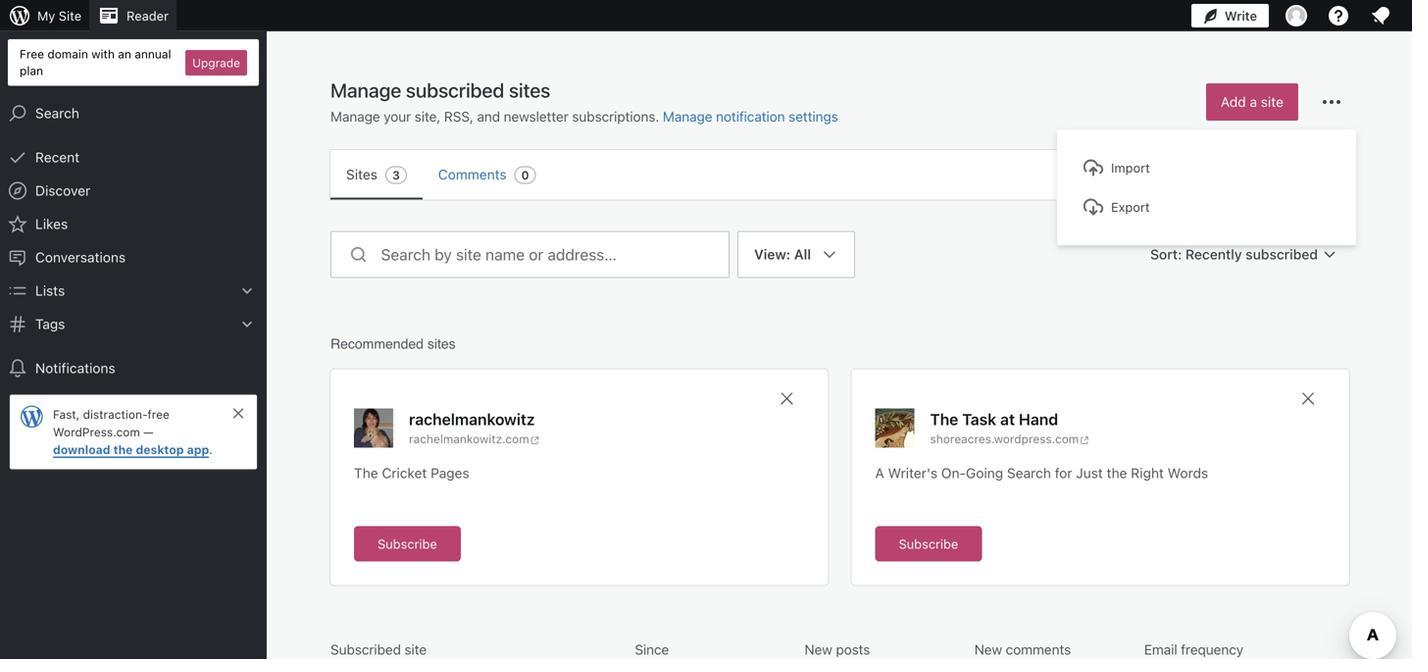 Task type: vqa. For each thing, say whether or not it's contained in the screenshot.
Manage your sites icon
no



Task type: describe. For each thing, give the bounding box(es) containing it.
manage up your
[[331, 78, 401, 102]]

help image
[[1327, 4, 1351, 27]]

upgrade
[[192, 56, 240, 69]]

conversations link
[[0, 241, 267, 274]]

add a site
[[1221, 94, 1284, 110]]

email frequency column header
[[1145, 640, 1307, 659]]

subscribed
[[1246, 246, 1318, 262]]

email
[[1145, 642, 1178, 658]]

since
[[635, 642, 669, 658]]

dismiss this recommendation image
[[777, 389, 797, 409]]

new comments column header
[[975, 640, 1137, 659]]

with
[[91, 47, 115, 61]]

sites
[[346, 166, 378, 182]]

tags link
[[0, 308, 267, 341]]

sites
[[428, 336, 456, 352]]

my site
[[37, 8, 82, 23]]

0 horizontal spatial search
[[35, 105, 79, 121]]

task
[[963, 410, 997, 429]]

discover
[[35, 183, 90, 199]]

lists
[[35, 283, 65, 299]]

manage your notifications image
[[1370, 4, 1393, 27]]

rachelmankowitz
[[409, 410, 535, 429]]

subscribed
[[331, 642, 401, 658]]

pages
[[431, 465, 470, 481]]

keyboard_arrow_down image for tags
[[237, 315, 257, 334]]

a
[[876, 465, 885, 481]]

an
[[118, 47, 131, 61]]

annual
[[135, 47, 171, 61]]

subscribe for rachelmankowitz
[[378, 537, 437, 551]]

recommended
[[331, 336, 424, 352]]

on-
[[942, 465, 966, 481]]

frequency
[[1181, 642, 1244, 658]]

free domain with an annual plan
[[20, 47, 171, 77]]

my profile image
[[1286, 5, 1308, 26]]

cricket
[[382, 465, 427, 481]]

notifications
[[35, 360, 115, 376]]

keyboard_arrow_down image for lists
[[237, 281, 257, 301]]

likes
[[35, 216, 68, 232]]

manage subscribed sites main content
[[299, 78, 1381, 659]]

row inside manage subscribed sites "main content"
[[331, 640, 1350, 659]]

hand
[[1019, 410, 1059, 429]]

desktop
[[136, 443, 184, 457]]

reader
[[127, 8, 169, 23]]

manage subscribed sites manage your site, rss, and newsletter subscriptions. manage notification settings
[[331, 78, 838, 125]]

search link
[[0, 97, 267, 130]]

right
[[1131, 465, 1164, 481]]

manage left your
[[331, 108, 380, 125]]

0
[[522, 168, 529, 182]]

subscribe for the task at hand
[[899, 537, 959, 551]]

upgrade button
[[186, 50, 247, 75]]

conversations
[[35, 249, 126, 265]]

domain
[[47, 47, 88, 61]]

Search search field
[[381, 232, 729, 277]]

going
[[966, 465, 1004, 481]]

download
[[53, 443, 110, 457]]

view: all
[[754, 246, 811, 262]]

site
[[59, 8, 82, 23]]

words
[[1168, 465, 1209, 481]]

fast,
[[53, 408, 80, 421]]

newsletter
[[504, 108, 569, 125]]

comments
[[1006, 642, 1071, 658]]

wordpress.com
[[53, 425, 140, 439]]

rss,
[[444, 108, 474, 125]]

free
[[20, 47, 44, 61]]

my site link
[[0, 0, 89, 31]]

writer's
[[888, 465, 938, 481]]

notification settings
[[716, 108, 838, 125]]

the cricket pages
[[354, 465, 470, 481]]

manage right the "subscriptions."
[[663, 108, 713, 125]]

recent
[[35, 149, 80, 165]]



Task type: locate. For each thing, give the bounding box(es) containing it.
view: all button
[[738, 231, 856, 435]]

likes link
[[0, 208, 267, 241]]

subscribe button for rachelmankowitz
[[354, 526, 461, 562]]

write link
[[1192, 0, 1269, 31]]

None search field
[[331, 231, 730, 278]]

since column header
[[635, 640, 797, 659]]

keyboard_arrow_down image inside lists link
[[237, 281, 257, 301]]

a writer's on-going search for just the right words
[[876, 465, 1209, 481]]

new for new posts
[[805, 642, 833, 658]]

the task at hand link
[[930, 409, 1059, 430]]

the for the cricket pages
[[354, 465, 378, 481]]

dismiss image
[[231, 406, 246, 421]]

subscribed sites
[[406, 78, 551, 102]]

0 vertical spatial keyboard_arrow_down image
[[237, 281, 257, 301]]

3
[[392, 168, 400, 182]]

site,
[[415, 108, 441, 125]]

1 horizontal spatial the
[[1107, 465, 1128, 481]]

rachelmankowitz link
[[409, 409, 535, 430]]

notifications link
[[0, 352, 267, 385]]

1 horizontal spatial subscribe
[[899, 537, 959, 551]]

subscribed site
[[331, 642, 427, 658]]

email frequency
[[1145, 642, 1244, 658]]

posts
[[836, 642, 870, 658]]

sort: recently subscribed button
[[1143, 237, 1350, 272]]

0 vertical spatial the
[[930, 410, 959, 429]]

subscribe down cricket in the left of the page
[[378, 537, 437, 551]]

none search field inside manage subscribed sites "main content"
[[331, 231, 730, 278]]

row containing subscribed site
[[331, 640, 1350, 659]]

rachelmankowitz.com
[[409, 432, 529, 446]]

2 keyboard_arrow_down image from the top
[[237, 315, 257, 334]]

fast, distraction-free wordpress.com — download the desktop app .
[[53, 408, 213, 457]]

rachelmankowitz.com link
[[409, 430, 570, 448]]

export
[[1111, 200, 1150, 214]]

recently
[[1186, 246, 1243, 262]]

lists link
[[0, 274, 267, 308]]

site right a
[[1261, 94, 1284, 110]]

the right just in the bottom of the page
[[1107, 465, 1128, 481]]

site inside add a site button
[[1261, 94, 1284, 110]]

1 vertical spatial the
[[354, 465, 378, 481]]

search inside manage subscribed sites "main content"
[[1007, 465, 1052, 481]]

1 new from the left
[[805, 642, 833, 658]]

the down the wordpress.com
[[113, 443, 133, 457]]

free
[[148, 408, 170, 421]]

discover link
[[0, 174, 267, 208]]

new comments
[[975, 642, 1071, 658]]

the inside the task at hand link
[[930, 410, 959, 429]]

1 horizontal spatial site
[[1261, 94, 1284, 110]]

manage
[[331, 78, 401, 102], [331, 108, 380, 125], [663, 108, 713, 125]]

1 vertical spatial site
[[405, 642, 427, 658]]

1 vertical spatial the
[[1107, 465, 1128, 481]]

1 vertical spatial keyboard_arrow_down image
[[237, 315, 257, 334]]

—
[[143, 425, 154, 439]]

new
[[805, 642, 833, 658], [975, 642, 1003, 658]]

add a site button
[[1207, 83, 1299, 121]]

1 horizontal spatial new
[[975, 642, 1003, 658]]

for
[[1055, 465, 1073, 481]]

export button
[[1078, 189, 1336, 225]]

recent link
[[0, 141, 267, 174]]

the inside manage subscribed sites "main content"
[[1107, 465, 1128, 481]]

reader link
[[89, 0, 176, 31]]

1 subscribe from the left
[[378, 537, 437, 551]]

new left posts
[[805, 642, 833, 658]]

the left task
[[930, 410, 959, 429]]

tags
[[35, 316, 65, 332]]

distraction-
[[83, 408, 148, 421]]

menu inside manage subscribed sites "main content"
[[331, 150, 1350, 200]]

search
[[35, 105, 79, 121], [1007, 465, 1052, 481]]

comments
[[438, 166, 507, 182]]

the
[[113, 443, 133, 457], [1107, 465, 1128, 481]]

.
[[209, 443, 213, 457]]

row
[[331, 640, 1350, 659]]

my
[[37, 8, 55, 23]]

the task at hand
[[930, 410, 1059, 429]]

search left for
[[1007, 465, 1052, 481]]

subscribe button down cricket in the left of the page
[[354, 526, 461, 562]]

just
[[1077, 465, 1103, 481]]

and
[[477, 108, 500, 125]]

plan
[[20, 64, 43, 77]]

2 subscribe button from the left
[[876, 526, 982, 562]]

1 horizontal spatial the
[[930, 410, 959, 429]]

keyboard_arrow_down image
[[237, 281, 257, 301], [237, 315, 257, 334]]

subscribed site column header
[[331, 640, 627, 659]]

write
[[1225, 8, 1258, 23]]

the
[[930, 410, 959, 429], [354, 465, 378, 481]]

all
[[794, 246, 811, 262]]

1 vertical spatial search
[[1007, 465, 1052, 481]]

subscriptions.
[[572, 108, 659, 125]]

import button
[[1078, 150, 1336, 185]]

sort: recently subscribed
[[1151, 246, 1318, 262]]

sort:
[[1151, 246, 1182, 262]]

at
[[1001, 410, 1015, 429]]

a
[[1250, 94, 1258, 110]]

app
[[187, 443, 209, 457]]

subscribe button down writer's
[[876, 526, 982, 562]]

new left comments
[[975, 642, 1003, 658]]

subscribe
[[378, 537, 437, 551], [899, 537, 959, 551]]

menu containing sites
[[331, 150, 1350, 200]]

site inside subscribed site column header
[[405, 642, 427, 658]]

more image
[[1320, 90, 1344, 114]]

view:
[[754, 246, 791, 262]]

0 horizontal spatial subscribe button
[[354, 526, 461, 562]]

dismiss this recommendation image
[[1299, 389, 1318, 409]]

new for new comments
[[975, 642, 1003, 658]]

1 horizontal spatial subscribe button
[[876, 526, 982, 562]]

manage notification settings link
[[663, 108, 838, 125]]

menu
[[331, 150, 1350, 200]]

new posts
[[805, 642, 870, 658]]

site right "subscribed"
[[405, 642, 427, 658]]

new posts column header
[[805, 640, 967, 659]]

2 new from the left
[[975, 642, 1003, 658]]

0 vertical spatial site
[[1261, 94, 1284, 110]]

shoreacres.wordpress.com
[[930, 432, 1079, 446]]

0 horizontal spatial new
[[805, 642, 833, 658]]

site
[[1261, 94, 1284, 110], [405, 642, 427, 658]]

0 vertical spatial search
[[35, 105, 79, 121]]

0 horizontal spatial the
[[354, 465, 378, 481]]

1 horizontal spatial search
[[1007, 465, 1052, 481]]

1 subscribe button from the left
[[354, 526, 461, 562]]

0 horizontal spatial subscribe
[[378, 537, 437, 551]]

keyboard_arrow_down image inside tags link
[[237, 315, 257, 334]]

your
[[384, 108, 411, 125]]

0 horizontal spatial site
[[405, 642, 427, 658]]

the for the task at hand
[[930, 410, 959, 429]]

the left cricket in the left of the page
[[354, 465, 378, 481]]

2 subscribe from the left
[[899, 537, 959, 551]]

0 vertical spatial the
[[113, 443, 133, 457]]

0 horizontal spatial the
[[113, 443, 133, 457]]

import
[[1111, 160, 1150, 175]]

subscribe down writer's
[[899, 537, 959, 551]]

1 keyboard_arrow_down image from the top
[[237, 281, 257, 301]]

the inside fast, distraction-free wordpress.com — download the desktop app .
[[113, 443, 133, 457]]

add
[[1221, 94, 1247, 110]]

search up recent
[[35, 105, 79, 121]]

subscribe button for the task at hand
[[876, 526, 982, 562]]



